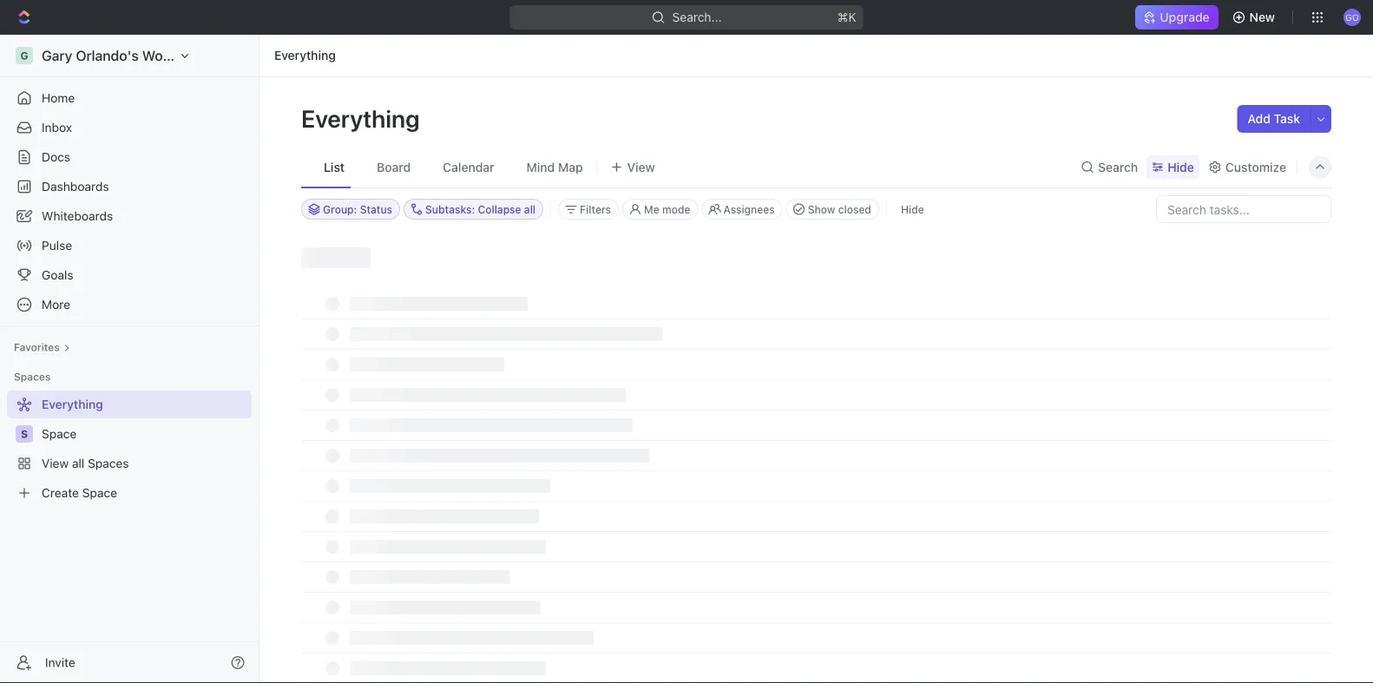 Task type: vqa. For each thing, say whether or not it's contained in the screenshot.
the top wifi icon
no



Task type: describe. For each thing, give the bounding box(es) containing it.
list link
[[320, 155, 345, 179]]

sidebar navigation
[[0, 35, 263, 683]]

favorites button
[[7, 337, 77, 358]]

space, , element
[[16, 426, 33, 443]]

go button
[[1339, 3, 1367, 31]]

upgrade
[[1161, 10, 1210, 24]]

orlando's
[[76, 47, 139, 64]]

space link
[[42, 420, 248, 448]]

search
[[1099, 160, 1139, 174]]

create
[[42, 486, 79, 500]]

0 vertical spatial everything link
[[270, 45, 340, 66]]

calendar
[[443, 160, 495, 174]]

0 vertical spatial everything
[[274, 48, 336, 63]]

view for view all spaces
[[42, 456, 69, 471]]

calendar link
[[440, 155, 495, 179]]

view button
[[605, 147, 661, 188]]

me mode button
[[623, 199, 699, 220]]

hide button
[[894, 199, 932, 220]]

more
[[42, 297, 70, 312]]

invite
[[45, 656, 75, 670]]

gary orlando's workspace
[[42, 47, 214, 64]]

board link
[[373, 155, 411, 179]]

⌘k
[[838, 10, 857, 24]]

show closed
[[808, 203, 872, 215]]

new
[[1250, 10, 1276, 24]]

show closed button
[[787, 199, 880, 220]]

1 vertical spatial space
[[82, 486, 117, 500]]

filters
[[580, 203, 611, 215]]

goals
[[42, 268, 73, 282]]

search...
[[673, 10, 722, 24]]

workspace
[[142, 47, 214, 64]]

pulse
[[42, 238, 72, 253]]

more button
[[7, 291, 252, 319]]

subtasks: collapse all
[[426, 203, 536, 215]]

subtasks:
[[426, 203, 475, 215]]

inbox
[[42, 120, 72, 135]]

gary
[[42, 47, 72, 64]]

dashboards
[[42, 179, 109, 194]]

new button
[[1226, 3, 1286, 31]]

dashboards link
[[7, 173, 252, 201]]

g
[[20, 50, 28, 62]]

assignees button
[[702, 199, 783, 220]]

whiteboards link
[[7, 202, 252, 230]]

mind map link
[[523, 155, 583, 179]]

customize
[[1226, 160, 1287, 174]]

gary orlando's workspace, , element
[[16, 47, 33, 64]]

favorites
[[14, 341, 60, 353]]

tree inside sidebar navigation
[[7, 391, 252, 507]]

view for view
[[628, 160, 655, 174]]

assignees
[[724, 203, 775, 215]]

mind
[[527, 160, 555, 174]]



Task type: locate. For each thing, give the bounding box(es) containing it.
show
[[808, 203, 836, 215]]

hide right search
[[1168, 160, 1195, 174]]

space down view all spaces
[[82, 486, 117, 500]]

space right s
[[42, 427, 77, 441]]

me mode
[[644, 203, 691, 215]]

view up create on the bottom of page
[[42, 456, 69, 471]]

1 horizontal spatial space
[[82, 486, 117, 500]]

1 horizontal spatial hide
[[1168, 160, 1195, 174]]

map
[[558, 160, 583, 174]]

create space link
[[7, 479, 248, 507]]

tree
[[7, 391, 252, 507]]

1 horizontal spatial all
[[524, 203, 536, 215]]

view all spaces
[[42, 456, 129, 471]]

home
[[42, 91, 75, 105]]

all right collapse
[[524, 203, 536, 215]]

collapse
[[478, 203, 522, 215]]

whiteboards
[[42, 209, 113, 223]]

view button
[[605, 155, 661, 179]]

group:
[[323, 203, 357, 215]]

all inside sidebar navigation
[[72, 456, 84, 471]]

all up 'create space' at the left of the page
[[72, 456, 84, 471]]

add
[[1248, 112, 1271, 126]]

0 horizontal spatial hide
[[901, 203, 925, 215]]

closed
[[839, 203, 872, 215]]

0 vertical spatial all
[[524, 203, 536, 215]]

view up "me" on the left top of the page
[[628, 160, 655, 174]]

mode
[[663, 203, 691, 215]]

upgrade link
[[1136, 5, 1219, 30]]

hide
[[1168, 160, 1195, 174], [901, 203, 925, 215]]

0 vertical spatial space
[[42, 427, 77, 441]]

filters button
[[558, 199, 619, 220]]

1 vertical spatial everything link
[[7, 391, 248, 419]]

1 vertical spatial everything
[[301, 104, 425, 132]]

spaces
[[14, 371, 51, 383], [88, 456, 129, 471]]

view
[[628, 160, 655, 174], [42, 456, 69, 471]]

2 vertical spatial everything
[[42, 397, 103, 412]]

list
[[324, 160, 345, 174]]

me
[[644, 203, 660, 215]]

everything
[[274, 48, 336, 63], [301, 104, 425, 132], [42, 397, 103, 412]]

Search tasks... text field
[[1158, 196, 1331, 222]]

tree containing everything
[[7, 391, 252, 507]]

create space
[[42, 486, 117, 500]]

docs
[[42, 150, 70, 164]]

goals link
[[7, 261, 252, 289]]

1 horizontal spatial spaces
[[88, 456, 129, 471]]

customize button
[[1204, 155, 1292, 179]]

0 horizontal spatial view
[[42, 456, 69, 471]]

1 horizontal spatial view
[[628, 160, 655, 174]]

board
[[377, 160, 411, 174]]

status
[[360, 203, 393, 215]]

0 vertical spatial hide
[[1168, 160, 1195, 174]]

everything inside sidebar navigation
[[42, 397, 103, 412]]

view inside button
[[628, 160, 655, 174]]

view inside sidebar navigation
[[42, 456, 69, 471]]

everything link
[[270, 45, 340, 66], [7, 391, 248, 419]]

1 vertical spatial all
[[72, 456, 84, 471]]

add task
[[1248, 112, 1301, 126]]

1 vertical spatial hide
[[901, 203, 925, 215]]

1 horizontal spatial everything link
[[270, 45, 340, 66]]

home link
[[7, 84, 252, 112]]

0 horizontal spatial space
[[42, 427, 77, 441]]

1 vertical spatial spaces
[[88, 456, 129, 471]]

go
[[1346, 12, 1360, 22]]

hide inside dropdown button
[[1168, 160, 1195, 174]]

0 horizontal spatial everything link
[[7, 391, 248, 419]]

1 vertical spatial view
[[42, 456, 69, 471]]

inbox link
[[7, 114, 252, 142]]

spaces up create space link
[[88, 456, 129, 471]]

group: status
[[323, 203, 393, 215]]

hide inside button
[[901, 203, 925, 215]]

pulse link
[[7, 232, 252, 260]]

s
[[21, 428, 28, 440]]

0 vertical spatial spaces
[[14, 371, 51, 383]]

space
[[42, 427, 77, 441], [82, 486, 117, 500]]

spaces down favorites
[[14, 371, 51, 383]]

view all spaces link
[[7, 450, 248, 478]]

0 horizontal spatial spaces
[[14, 371, 51, 383]]

task
[[1275, 112, 1301, 126]]

mind map
[[527, 160, 583, 174]]

add task button
[[1238, 105, 1311, 133]]

all
[[524, 203, 536, 215], [72, 456, 84, 471]]

search button
[[1076, 155, 1144, 179]]

hide button
[[1147, 155, 1200, 179]]

docs link
[[7, 143, 252, 171]]

hide right closed
[[901, 203, 925, 215]]

0 horizontal spatial all
[[72, 456, 84, 471]]

0 vertical spatial view
[[628, 160, 655, 174]]



